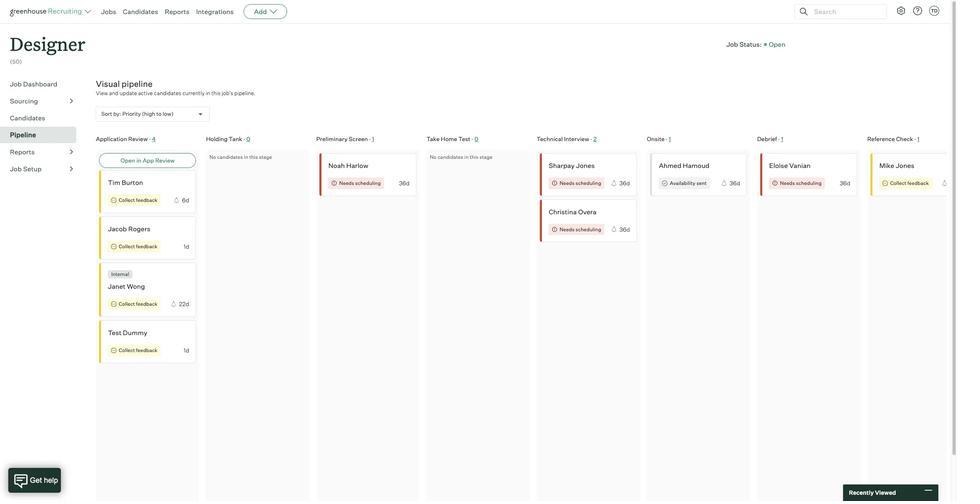 Task type: describe. For each thing, give the bounding box(es) containing it.
stage for holding tank · 0
[[259, 154, 272, 160]]

priority
[[122, 111, 141, 117]]

feedback for rogers
[[136, 244, 157, 250]]

to
[[156, 111, 162, 117]]

app
[[143, 157, 154, 164]]

1 1 from the left
[[372, 135, 374, 142]]

job's
[[222, 90, 233, 97]]

needs for eloise
[[780, 180, 795, 187]]

burton
[[122, 179, 143, 187]]

candidates for take
[[438, 154, 463, 160]]

dashboard
[[23, 80, 57, 88]]

mike
[[879, 162, 894, 170]]

job dashboard
[[10, 80, 57, 88]]

update
[[120, 90, 137, 97]]

janet
[[108, 283, 125, 291]]

debrief
[[757, 135, 777, 142]]

3 1 from the left
[[781, 135, 783, 142]]

scheduling for harlow
[[355, 180, 381, 187]]

0 vertical spatial candidates
[[123, 7, 158, 16]]

designer (50)
[[10, 31, 85, 65]]

mike jones
[[879, 162, 914, 170]]

sharpay jones
[[549, 162, 595, 170]]

0 horizontal spatial reports
[[10, 148, 35, 156]]

4 1 from the left
[[917, 135, 919, 142]]

tim burton
[[108, 179, 143, 187]]

1 vertical spatial reports link
[[10, 147, 73, 157]]

onsite · 1
[[647, 135, 671, 142]]

onsite
[[647, 135, 665, 142]]

(50)
[[10, 58, 22, 65]]

1d for jacob rogers
[[184, 243, 189, 250]]

sourcing link
[[10, 96, 73, 106]]

this for holding
[[249, 154, 258, 160]]

noah
[[328, 162, 345, 170]]

jones for sharpay jones
[[576, 162, 595, 170]]

jones for mike jones
[[896, 162, 914, 170]]

internal
[[111, 271, 129, 278]]

view
[[96, 90, 108, 97]]

(high
[[142, 111, 155, 117]]

in down take home test · 0
[[464, 154, 469, 160]]

collect feedback for dummy
[[119, 348, 157, 354]]

6 · from the left
[[666, 135, 668, 142]]

collect feedback for jones
[[890, 180, 929, 187]]

36d for christina overa
[[619, 226, 630, 233]]

eloise
[[769, 162, 788, 170]]

recently
[[849, 490, 874, 497]]

in down holding tank · 0
[[244, 154, 248, 160]]

job dashboard link
[[10, 79, 73, 89]]

job status:
[[726, 40, 762, 48]]

36d for sharpay jones
[[619, 180, 630, 187]]

take
[[426, 135, 440, 142]]

add
[[254, 7, 267, 16]]

active
[[138, 90, 153, 97]]

collect feedback for burton
[[119, 197, 157, 204]]

setup
[[23, 165, 42, 173]]

candidates for holding
[[217, 154, 243, 160]]

low)
[[163, 111, 173, 117]]

36d for ahmed hamoud
[[730, 180, 740, 187]]

0 vertical spatial review
[[128, 135, 148, 142]]

collect for jones
[[890, 180, 906, 187]]

stage for take home test · 0
[[479, 154, 492, 160]]

holding
[[206, 135, 228, 142]]

job setup
[[10, 165, 42, 173]]

1 horizontal spatial review
[[155, 157, 175, 164]]

configure image
[[896, 6, 906, 16]]

vanian
[[789, 162, 811, 170]]

0 vertical spatial reports link
[[165, 7, 189, 16]]

rogers
[[128, 225, 150, 233]]

sent
[[696, 180, 707, 187]]

hamoud
[[683, 162, 709, 170]]

sharpay
[[549, 162, 575, 170]]

4 · from the left
[[472, 135, 473, 142]]

needs for noah
[[339, 180, 354, 187]]

holding tank · 0
[[206, 135, 250, 142]]

visual
[[96, 79, 120, 89]]

availability
[[670, 180, 695, 187]]

feedback for jones
[[907, 180, 929, 187]]

check
[[896, 135, 913, 142]]

open in app review link
[[99, 153, 196, 168]]

7 · from the left
[[778, 135, 780, 142]]

sort by: priority (high to low)
[[101, 111, 173, 117]]

Search text field
[[812, 6, 879, 18]]

feedback for burton
[[136, 197, 157, 204]]

needs for christina
[[560, 226, 575, 233]]

status:
[[739, 40, 762, 48]]

pipeline link
[[10, 130, 73, 140]]

technical interview · 2
[[537, 135, 597, 142]]

interview
[[564, 135, 589, 142]]

test dummy
[[108, 329, 147, 337]]

screen
[[349, 135, 368, 142]]

this inside visual pipeline view and update active candidates currently in this job's pipeline.
[[211, 90, 221, 97]]

td button
[[929, 6, 939, 16]]

application
[[96, 135, 127, 142]]

add button
[[244, 4, 287, 19]]

jobs link
[[101, 7, 116, 16]]

no for holding
[[209, 154, 216, 160]]

3 · from the left
[[369, 135, 371, 142]]

tim
[[108, 179, 120, 187]]

needs scheduling for harlow
[[339, 180, 381, 187]]

0 horizontal spatial test
[[108, 329, 121, 337]]

job for job setup
[[10, 165, 22, 173]]

pipeline.
[[234, 90, 255, 97]]

preliminary screen · 1
[[316, 135, 374, 142]]

preliminary
[[316, 135, 347, 142]]

needs for sharpay
[[560, 180, 575, 187]]

integrations link
[[196, 7, 234, 16]]

open for open in app review
[[121, 157, 135, 164]]

sourcing
[[10, 97, 38, 105]]

christina
[[549, 208, 577, 216]]



Task type: vqa. For each thing, say whether or not it's contained in the screenshot.
2 Jobs
no



Task type: locate. For each thing, give the bounding box(es) containing it.
· right "tank" in the left of the page
[[243, 135, 245, 142]]

reports left the integrations link
[[165, 7, 189, 16]]

test right home
[[458, 135, 470, 142]]

collect feedback down rogers
[[119, 244, 157, 250]]

no candidates in this stage down "tank" in the left of the page
[[209, 154, 272, 160]]

1 right check
[[917, 135, 919, 142]]

2 horizontal spatial candidates
[[438, 154, 463, 160]]

greenhouse recruiting image
[[10, 7, 85, 17]]

1 horizontal spatial stage
[[479, 154, 492, 160]]

2 0 from the left
[[474, 135, 478, 142]]

scheduling down the harlow
[[355, 180, 381, 187]]

tank
[[229, 135, 242, 142]]

1d for test dummy
[[184, 347, 189, 354]]

1 jones from the left
[[576, 162, 595, 170]]

reports link down pipeline link
[[10, 147, 73, 157]]

collect feedback down wong
[[119, 301, 157, 308]]

feedback down wong
[[136, 301, 157, 308]]

needs scheduling for jones
[[560, 180, 601, 187]]

no down take
[[430, 154, 436, 160]]

needs scheduling down overa
[[560, 226, 601, 233]]

6d
[[182, 197, 189, 204]]

2 horizontal spatial this
[[470, 154, 478, 160]]

needs down eloise vanian
[[780, 180, 795, 187]]

job for job dashboard
[[10, 80, 22, 88]]

needs scheduling down the harlow
[[339, 180, 381, 187]]

0 horizontal spatial candidates link
[[10, 113, 73, 123]]

reference
[[867, 135, 895, 142]]

designer
[[10, 31, 85, 56]]

0 vertical spatial 1d
[[184, 243, 189, 250]]

eloise vanian
[[769, 162, 811, 170]]

· right screen
[[369, 135, 371, 142]]

feedback for dummy
[[136, 348, 157, 354]]

collect feedback down mike jones
[[890, 180, 929, 187]]

job left setup
[[10, 165, 22, 173]]

this for take
[[470, 154, 478, 160]]

0 right "tank" in the left of the page
[[246, 135, 250, 142]]

candidates inside visual pipeline view and update active candidates currently in this job's pipeline.
[[154, 90, 181, 97]]

22d
[[179, 301, 189, 308]]

1 horizontal spatial candidates link
[[123, 7, 158, 16]]

reports down pipeline
[[10, 148, 35, 156]]

needs down noah harlow
[[339, 180, 354, 187]]

0 horizontal spatial this
[[211, 90, 221, 97]]

1 · from the left
[[149, 135, 151, 142]]

36d for mike jones
[[950, 180, 957, 187]]

overa
[[578, 208, 597, 216]]

2 1d from the top
[[184, 347, 189, 354]]

· right check
[[914, 135, 916, 142]]

feedback down rogers
[[136, 244, 157, 250]]

feedback down burton in the top left of the page
[[136, 197, 157, 204]]

collect feedback
[[890, 180, 929, 187], [119, 197, 157, 204], [119, 244, 157, 250], [119, 301, 157, 308], [119, 348, 157, 354]]

needs scheduling down sharpay jones
[[560, 180, 601, 187]]

2 vertical spatial job
[[10, 165, 22, 173]]

2 no from the left
[[430, 154, 436, 160]]

td
[[931, 8, 938, 14]]

designer link
[[10, 23, 85, 58]]

scheduling down sharpay jones
[[576, 180, 601, 187]]

needs scheduling for overa
[[560, 226, 601, 233]]

2 stage from the left
[[479, 154, 492, 160]]

currently
[[182, 90, 205, 97]]

1 vertical spatial job
[[10, 80, 22, 88]]

jones right sharpay
[[576, 162, 595, 170]]

no down holding
[[209, 154, 216, 160]]

0 horizontal spatial 0
[[246, 135, 250, 142]]

no candidates in this stage
[[209, 154, 272, 160], [430, 154, 492, 160]]

this down take home test · 0
[[470, 154, 478, 160]]

1 no candidates in this stage from the left
[[209, 154, 272, 160]]

collect feedback down burton in the top left of the page
[[119, 197, 157, 204]]

0 vertical spatial open
[[769, 40, 786, 48]]

candidates down home
[[438, 154, 463, 160]]

1 vertical spatial 1d
[[184, 347, 189, 354]]

collect for rogers
[[119, 244, 135, 250]]

0 horizontal spatial candidates
[[10, 114, 45, 122]]

feedback
[[907, 180, 929, 187], [136, 197, 157, 204], [136, 244, 157, 250], [136, 301, 157, 308], [136, 348, 157, 354]]

job for job status:
[[726, 40, 738, 48]]

· left 4
[[149, 135, 151, 142]]

pipeline
[[10, 131, 36, 139]]

no for take
[[430, 154, 436, 160]]

ahmed hamoud
[[659, 162, 709, 170]]

td button
[[928, 4, 941, 17]]

test
[[458, 135, 470, 142], [108, 329, 121, 337]]

· right onsite
[[666, 135, 668, 142]]

5 · from the left
[[590, 135, 592, 142]]

0 horizontal spatial reports link
[[10, 147, 73, 157]]

needs scheduling down vanian
[[780, 180, 822, 187]]

0
[[246, 135, 250, 142], [474, 135, 478, 142]]

jacob rogers
[[108, 225, 150, 233]]

candidates link right jobs link
[[123, 7, 158, 16]]

job up sourcing
[[10, 80, 22, 88]]

0 horizontal spatial no candidates in this stage
[[209, 154, 272, 160]]

scheduling for jones
[[576, 180, 601, 187]]

1 right screen
[[372, 135, 374, 142]]

collect for burton
[[119, 197, 135, 204]]

2
[[593, 135, 597, 142]]

· right debrief
[[778, 135, 780, 142]]

· left '2' at the top of page
[[590, 135, 592, 142]]

reports link left the integrations link
[[165, 7, 189, 16]]

jacob
[[108, 225, 127, 233]]

collect for dummy
[[119, 348, 135, 354]]

home
[[441, 135, 457, 142]]

1 horizontal spatial no
[[430, 154, 436, 160]]

collect down the janet wong
[[119, 301, 135, 308]]

needs
[[339, 180, 354, 187], [560, 180, 575, 187], [780, 180, 795, 187], [560, 226, 575, 233]]

reports link
[[165, 7, 189, 16], [10, 147, 73, 157]]

needs scheduling
[[339, 180, 381, 187], [560, 180, 601, 187], [780, 180, 822, 187], [560, 226, 601, 233]]

candidates up low)
[[154, 90, 181, 97]]

and
[[109, 90, 118, 97]]

scheduling down overa
[[576, 226, 601, 233]]

0 horizontal spatial review
[[128, 135, 148, 142]]

1 vertical spatial candidates link
[[10, 113, 73, 123]]

0 right home
[[474, 135, 478, 142]]

open
[[769, 40, 786, 48], [121, 157, 135, 164]]

collect feedback down dummy
[[119, 348, 157, 354]]

0 horizontal spatial stage
[[259, 154, 272, 160]]

1 horizontal spatial no candidates in this stage
[[430, 154, 492, 160]]

by:
[[113, 111, 121, 117]]

1d
[[184, 243, 189, 250], [184, 347, 189, 354]]

harlow
[[346, 162, 368, 170]]

wong
[[127, 283, 145, 291]]

candidates down sourcing
[[10, 114, 45, 122]]

collect feedback for rogers
[[119, 244, 157, 250]]

1 horizontal spatial reports
[[165, 7, 189, 16]]

dummy
[[123, 329, 147, 337]]

application review · 4
[[96, 135, 156, 142]]

recently viewed
[[849, 490, 896, 497]]

stage
[[259, 154, 272, 160], [479, 154, 492, 160]]

janet wong
[[108, 283, 145, 291]]

candidates link up pipeline link
[[10, 113, 73, 123]]

1 vertical spatial candidates
[[10, 114, 45, 122]]

1 vertical spatial open
[[121, 157, 135, 164]]

0 horizontal spatial open
[[121, 157, 135, 164]]

sort
[[101, 111, 112, 117]]

· right home
[[472, 135, 473, 142]]

candidates link
[[123, 7, 158, 16], [10, 113, 73, 123]]

1 vertical spatial test
[[108, 329, 121, 337]]

2 no candidates in this stage from the left
[[430, 154, 492, 160]]

1 horizontal spatial 0
[[474, 135, 478, 142]]

this down holding tank · 0
[[249, 154, 258, 160]]

no candidates in this stage for test
[[430, 154, 492, 160]]

integrations
[[196, 7, 234, 16]]

review
[[128, 135, 148, 142], [155, 157, 175, 164]]

1 1d from the top
[[184, 243, 189, 250]]

in left 'app'
[[136, 157, 141, 164]]

job left status:
[[726, 40, 738, 48]]

0 horizontal spatial jones
[[576, 162, 595, 170]]

collect down jacob rogers
[[119, 244, 135, 250]]

no
[[209, 154, 216, 160], [430, 154, 436, 160]]

1 horizontal spatial candidates
[[217, 154, 243, 160]]

1 right debrief
[[781, 135, 783, 142]]

1 horizontal spatial jones
[[896, 162, 914, 170]]

test left dummy
[[108, 329, 121, 337]]

pipeline
[[122, 79, 153, 89]]

feedback down dummy
[[136, 348, 157, 354]]

1 horizontal spatial candidates
[[123, 7, 158, 16]]

availability sent
[[670, 180, 707, 187]]

scheduling for vanian
[[796, 180, 822, 187]]

1 horizontal spatial open
[[769, 40, 786, 48]]

36d
[[399, 180, 410, 187], [619, 180, 630, 187], [840, 180, 850, 187], [730, 180, 740, 187], [950, 180, 957, 187], [619, 226, 630, 233]]

2 1 from the left
[[669, 135, 671, 142]]

viewed
[[875, 490, 896, 497]]

0 vertical spatial reports
[[165, 7, 189, 16]]

2 jones from the left
[[896, 162, 914, 170]]

2 · from the left
[[243, 135, 245, 142]]

feedback down mike jones
[[907, 180, 929, 187]]

1 vertical spatial review
[[155, 157, 175, 164]]

job setup link
[[10, 164, 73, 174]]

0 horizontal spatial candidates
[[154, 90, 181, 97]]

1 no from the left
[[209, 154, 216, 160]]

needs down christina
[[560, 226, 575, 233]]

1 stage from the left
[[259, 154, 272, 160]]

4
[[152, 135, 156, 142]]

technical
[[537, 135, 563, 142]]

0 vertical spatial candidates link
[[123, 7, 158, 16]]

open left 'app'
[[121, 157, 135, 164]]

8 · from the left
[[914, 135, 916, 142]]

open in app review
[[121, 157, 175, 164]]

1 0 from the left
[[246, 135, 250, 142]]

collect
[[890, 180, 906, 187], [119, 197, 135, 204], [119, 244, 135, 250], [119, 301, 135, 308], [119, 348, 135, 354]]

debrief · 1
[[757, 135, 783, 142]]

open right status:
[[769, 40, 786, 48]]

no candidates in this stage down take home test · 0
[[430, 154, 492, 160]]

review right 'app'
[[155, 157, 175, 164]]

1 right onsite
[[669, 135, 671, 142]]

jones
[[576, 162, 595, 170], [896, 162, 914, 170]]

jones right 'mike'
[[896, 162, 914, 170]]

reference check · 1
[[867, 135, 919, 142]]

christina overa
[[549, 208, 597, 216]]

scheduling down vanian
[[796, 180, 822, 187]]

in right currently
[[206, 90, 210, 97]]

1 horizontal spatial test
[[458, 135, 470, 142]]

collect down test dummy
[[119, 348, 135, 354]]

in inside visual pipeline view and update active candidates currently in this job's pipeline.
[[206, 90, 210, 97]]

1 horizontal spatial this
[[249, 154, 258, 160]]

noah harlow
[[328, 162, 368, 170]]

review left 4
[[128, 135, 148, 142]]

collect down tim burton
[[119, 197, 135, 204]]

0 vertical spatial job
[[726, 40, 738, 48]]

needs scheduling for vanian
[[780, 180, 822, 187]]

this left job's
[[211, 90, 221, 97]]

1 horizontal spatial reports link
[[165, 7, 189, 16]]

collect down mike jones
[[890, 180, 906, 187]]

needs down sharpay jones
[[560, 180, 575, 187]]

0 vertical spatial test
[[458, 135, 470, 142]]

candidates right jobs link
[[123, 7, 158, 16]]

open for open
[[769, 40, 786, 48]]

0 horizontal spatial no
[[209, 154, 216, 160]]

ahmed
[[659, 162, 681, 170]]

scheduling for overa
[[576, 226, 601, 233]]

visual pipeline view and update active candidates currently in this job's pipeline.
[[96, 79, 255, 97]]

this
[[211, 90, 221, 97], [249, 154, 258, 160], [470, 154, 478, 160]]

1 vertical spatial reports
[[10, 148, 35, 156]]

candidates down holding tank · 0
[[217, 154, 243, 160]]

reports
[[165, 7, 189, 16], [10, 148, 35, 156]]

jobs
[[101, 7, 116, 16]]

no candidates in this stage for ·
[[209, 154, 272, 160]]



